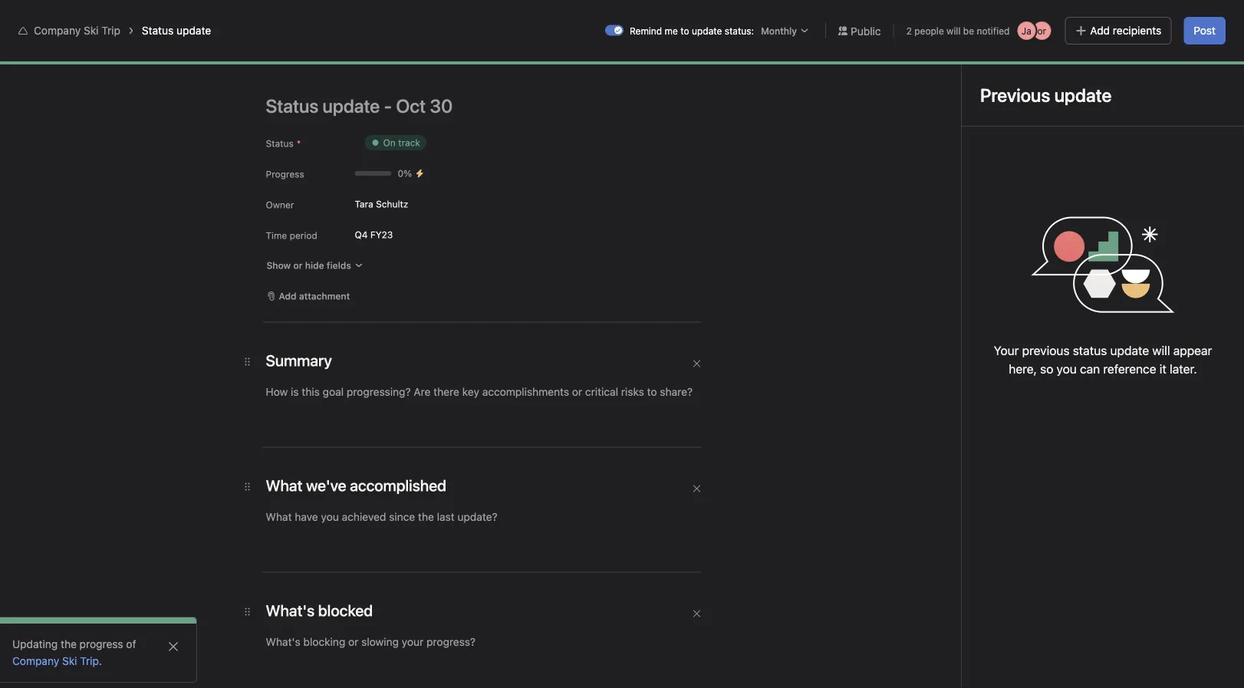 Task type: vqa. For each thing, say whether or not it's contained in the screenshot.
can
yes



Task type: describe. For each thing, give the bounding box(es) containing it.
it
[[1160, 362, 1167, 376]]

description
[[280, 439, 346, 454]]

add attachment button
[[260, 285, 357, 307]]

a
[[316, 608, 321, 618]]

of
[[126, 638, 136, 651]]

q4
[[355, 229, 368, 240]]

fields
[[327, 260, 351, 271]]

add for add recipients
[[1091, 24, 1110, 37]]

billing
[[1142, 13, 1168, 24]]

my workspace goals link
[[68, 46, 168, 63]]

1 vertical spatial company ski trip link
[[12, 655, 99, 668]]

remind
[[630, 25, 662, 36]]

tara schultz
[[355, 199, 409, 209]]

add for add billing info
[[1123, 13, 1140, 24]]

remove section image for what we've accomplished text box
[[693, 484, 702, 493]]

trip inside the updating the progress of company ski trip .
[[80, 655, 99, 668]]

add for add attachment
[[279, 291, 297, 302]]

period
[[290, 230, 318, 241]]

show or hide fields button
[[260, 255, 370, 276]]

update for your previous status update will appear here, so you can reference it later.
[[1111, 343, 1150, 358]]

2 horizontal spatial or
[[1154, 60, 1163, 71]]

2 vertical spatial 0%
[[638, 382, 652, 393]]

Section title text field
[[266, 350, 332, 371]]

tara
[[355, 199, 373, 209]]

hide
[[305, 260, 324, 271]]

status *
[[266, 138, 301, 149]]

status update
[[142, 24, 211, 37]]

1 connected project image
[[295, 353, 307, 365]]

later.
[[1170, 362, 1198, 376]]

post
[[1194, 24, 1216, 37]]

0 vertical spatial will
[[947, 25, 961, 36]]

at risk
[[383, 229, 414, 242]]

goals
[[142, 48, 168, 61]]

1
[[315, 353, 319, 365]]

1 horizontal spatial or
[[1038, 25, 1047, 36]]

ski inside the updating the progress of company ski trip .
[[62, 655, 77, 668]]

Section title text field
[[266, 600, 373, 622]]

previous update
[[981, 84, 1112, 106]]

0 horizontal spatial ja
[[1022, 25, 1032, 36]]

will inside your previous status update will appear here, so you can reference it later.
[[1153, 343, 1171, 358]]

post button
[[1184, 17, 1226, 45]]

owner
[[266, 200, 294, 210]]

your
[[994, 343, 1019, 358]]

Title of update text field
[[266, 89, 726, 123]]

*
[[297, 138, 301, 149]]

here,
[[1009, 362, 1037, 376]]

0 horizontal spatial 0%
[[299, 298, 323, 316]]

track inside popup button
[[398, 137, 420, 148]]

on inside button
[[302, 229, 317, 242]]

update for remind me to update status:
[[692, 25, 722, 36]]

at
[[383, 229, 394, 242]]

0 vertical spatial 0%
[[398, 168, 412, 179]]

can
[[1080, 362, 1101, 376]]

left
[[989, 18, 1004, 29]]

appear
[[1174, 343, 1213, 358]]

1 horizontal spatial ja
[[1138, 60, 1148, 71]]

sub-
[[323, 608, 344, 618]]

you
[[1057, 362, 1077, 376]]

.
[[99, 655, 102, 668]]

company ski trip
[[34, 24, 120, 37]]

updating
[[12, 638, 58, 651]]

remind me to update status:
[[630, 25, 754, 36]]

add attachment
[[279, 291, 350, 302]]

q4 fy23
[[355, 229, 393, 240]]

2
[[907, 25, 912, 36]]

recipients
[[1113, 24, 1162, 37]]

status for status update
[[142, 24, 174, 37]]

Section title text field
[[266, 475, 447, 496]]

monthly
[[761, 25, 797, 36]]

on track button
[[355, 129, 437, 157]]

my
[[1063, 13, 1076, 24]]

2 people will be notified
[[907, 25, 1010, 36]]

time period
[[266, 230, 318, 241]]

be
[[964, 25, 975, 36]]

on inside popup button
[[383, 137, 396, 148]]

octopus specimen link
[[333, 379, 570, 396]]

the
[[61, 638, 77, 651]]

ski trip
[[137, 64, 188, 82]]

ts button
[[687, 378, 708, 397]]

add a sub-goal
[[295, 608, 363, 618]]



Task type: locate. For each thing, give the bounding box(es) containing it.
reference
[[1104, 362, 1157, 376]]

the status?
[[332, 193, 409, 211]]

company for company ski trip
[[34, 24, 81, 37]]

or down what's in my trial? at right top
[[1038, 25, 1047, 36]]

1 vertical spatial trip
[[80, 655, 99, 668]]

0 vertical spatial track
[[398, 137, 420, 148]]

0% down on track popup button
[[398, 168, 412, 179]]

to
[[681, 25, 690, 36]]

company ski trip link up my
[[34, 24, 120, 37]]

schultz
[[376, 199, 409, 209]]

track up schultz
[[398, 137, 420, 148]]

what's for what's in my trial?
[[1020, 13, 1050, 24]]

show
[[267, 260, 291, 271]]

monthly button
[[758, 23, 813, 38]]

what's inside 'button'
[[1020, 13, 1050, 24]]

0 horizontal spatial or
[[293, 260, 303, 271]]

0 vertical spatial remove section image
[[693, 484, 702, 493]]

0 vertical spatial status
[[142, 24, 174, 37]]

1 vertical spatial status
[[266, 138, 294, 149]]

add down trial?
[[1091, 24, 1110, 37]]

19 days left
[[954, 18, 1004, 29]]

time
[[266, 230, 287, 241]]

risk
[[397, 229, 414, 242]]

list box
[[441, 6, 810, 31]]

project
[[378, 353, 413, 365]]

add recipients button
[[1065, 17, 1172, 45]]

what's for what's the status?
[[280, 193, 329, 211]]

or
[[1038, 25, 1047, 36], [1154, 60, 1163, 71], [293, 260, 303, 271]]

company ski trip
[[68, 64, 188, 82]]

on track up show or hide fields 'dropdown button'
[[302, 229, 345, 242]]

0 vertical spatial what's
[[1020, 13, 1050, 24]]

0 horizontal spatial ski
[[62, 655, 77, 668]]

on
[[383, 137, 396, 148], [302, 229, 317, 242]]

track inside button
[[320, 229, 345, 242]]

switch
[[605, 25, 624, 36]]

or inside 'dropdown button'
[[293, 260, 303, 271]]

ski
[[84, 24, 99, 37], [62, 655, 77, 668]]

your previous status update will appear here, so you can reference it later.
[[994, 343, 1213, 376]]

2 horizontal spatial 0%
[[638, 382, 652, 393]]

show or hide fields
[[267, 260, 351, 271]]

add inside 'popup button'
[[279, 291, 297, 302]]

add recipients
[[1091, 24, 1162, 37]]

trip down progress
[[80, 655, 99, 668]]

0 vertical spatial on track
[[383, 137, 420, 148]]

people
[[915, 25, 944, 36]]

what's down progress
[[280, 193, 329, 211]]

company up my
[[34, 24, 81, 37]]

info
[[1171, 13, 1187, 24]]

0 vertical spatial trip
[[102, 24, 120, 37]]

0 horizontal spatial on
[[302, 229, 317, 242]]

1 vertical spatial ja
[[1138, 60, 1148, 71]]

my
[[68, 48, 83, 61]]

1 vertical spatial company
[[68, 64, 134, 82]]

on up show or hide fields
[[302, 229, 317, 242]]

my workspace goals
[[68, 48, 168, 61]]

fy23
[[371, 229, 393, 240]]

1 vertical spatial ts
[[692, 382, 703, 393]]

company for company ski trip
[[68, 64, 134, 82]]

1 vertical spatial 0%
[[299, 298, 323, 316]]

1 horizontal spatial update
[[692, 25, 722, 36]]

status left *
[[266, 138, 294, 149]]

in
[[1053, 13, 1060, 24]]

attachment
[[299, 291, 350, 302]]

1 horizontal spatial ts
[[1122, 60, 1133, 71]]

track
[[398, 137, 420, 148], [320, 229, 345, 242]]

status
[[142, 24, 174, 37], [266, 138, 294, 149]]

0 vertical spatial company ski trip link
[[34, 24, 120, 37]]

updating the progress of company ski trip .
[[12, 638, 136, 668]]

1 vertical spatial will
[[1153, 343, 1171, 358]]

octopus specimen
[[333, 381, 427, 394]]

ja down recipients
[[1138, 60, 1148, 71]]

0 vertical spatial ja
[[1022, 25, 1032, 36]]

0% / 100%
[[299, 298, 372, 316]]

company ski trip link
[[34, 24, 120, 37], [12, 655, 99, 668]]

update right "to"
[[692, 25, 722, 36]]

close image
[[167, 641, 180, 653]]

on track button
[[280, 222, 355, 249]]

public
[[851, 24, 881, 37]]

will up it
[[1153, 343, 1171, 358]]

100%
[[334, 298, 372, 316]]

1 vertical spatial on track
[[302, 229, 345, 242]]

1 vertical spatial track
[[320, 229, 345, 242]]

add for add a sub-goal
[[295, 608, 313, 618]]

1 vertical spatial remove section image
[[693, 609, 702, 618]]

update inside your previous status update will appear here, so you can reference it later.
[[1111, 343, 1150, 358]]

or left the hide
[[293, 260, 303, 271]]

2 remove section image from the top
[[693, 609, 702, 618]]

1 horizontal spatial on track
[[383, 137, 420, 148]]

remove section image
[[693, 484, 702, 493], [693, 609, 702, 618]]

status for status *
[[266, 138, 294, 149]]

previous
[[1023, 343, 1070, 358]]

trip up the workspace
[[102, 24, 120, 37]]

update up ski trip
[[177, 24, 211, 37]]

specimen
[[378, 381, 427, 394]]

update
[[177, 24, 211, 37], [692, 25, 722, 36], [1111, 343, 1150, 358]]

on track
[[383, 137, 420, 148], [302, 229, 345, 242]]

add left a
[[295, 608, 313, 618]]

status:
[[725, 25, 754, 36]]

track right period
[[320, 229, 345, 242]]

1 remove section image from the top
[[693, 484, 702, 493]]

1 connected project
[[315, 353, 413, 365]]

on track inside button
[[302, 229, 345, 242]]

connected
[[322, 353, 375, 365]]

0 horizontal spatial will
[[947, 25, 961, 36]]

remove section image
[[693, 359, 702, 368]]

update up reference
[[1111, 343, 1150, 358]]

19
[[954, 18, 964, 29]]

1 horizontal spatial track
[[398, 137, 420, 148]]

progress
[[80, 638, 123, 651]]

days
[[967, 18, 987, 29]]

ja right the 'left'
[[1022, 25, 1032, 36]]

0 vertical spatial on
[[383, 137, 396, 148]]

1 horizontal spatial what's
[[1020, 13, 1050, 24]]

0 vertical spatial ts
[[1122, 60, 1133, 71]]

company down the workspace
[[68, 64, 134, 82]]

0 horizontal spatial track
[[320, 229, 345, 242]]

on track up schultz
[[383, 137, 420, 148]]

workspace
[[85, 48, 139, 61]]

0%
[[398, 168, 412, 179], [299, 298, 323, 316], [638, 382, 652, 393]]

0% left ts button
[[638, 382, 652, 393]]

on track inside popup button
[[383, 137, 420, 148]]

0 vertical spatial company
[[34, 24, 81, 37]]

add
[[1123, 13, 1140, 24], [1091, 24, 1110, 37], [279, 291, 297, 302], [295, 608, 313, 618]]

notified
[[977, 25, 1010, 36]]

0 horizontal spatial what's
[[280, 193, 329, 211]]

octopus
[[333, 381, 375, 394]]

trial?
[[1078, 13, 1100, 24]]

1 horizontal spatial will
[[1153, 343, 1171, 358]]

progress
[[266, 169, 304, 180]]

1 vertical spatial or
[[1154, 60, 1163, 71]]

0 vertical spatial ski
[[84, 24, 99, 37]]

on up schultz
[[383, 137, 396, 148]]

status
[[1073, 343, 1108, 358]]

ts down remove section image
[[692, 382, 703, 393]]

what's left "in"
[[1020, 13, 1050, 24]]

1 horizontal spatial trip
[[102, 24, 120, 37]]

add billing info button
[[1116, 8, 1194, 29]]

company ski trip link down the
[[12, 655, 99, 668]]

1 vertical spatial what's
[[280, 193, 329, 211]]

me
[[665, 25, 678, 36]]

status up goals
[[142, 24, 174, 37]]

0 horizontal spatial trip
[[80, 655, 99, 668]]

add inside 'button'
[[1091, 24, 1110, 37]]

ski up the workspace
[[84, 24, 99, 37]]

company
[[34, 24, 81, 37], [68, 64, 134, 82], [12, 655, 59, 668]]

2 vertical spatial company
[[12, 655, 59, 668]]

1 horizontal spatial status
[[266, 138, 294, 149]]

trip
[[102, 24, 120, 37], [80, 655, 99, 668]]

company down updating
[[12, 655, 59, 668]]

add up add recipients
[[1123, 13, 1140, 24]]

0 horizontal spatial ts
[[692, 382, 703, 393]]

1 vertical spatial on
[[302, 229, 317, 242]]

2 horizontal spatial update
[[1111, 343, 1150, 358]]

share
[[1194, 60, 1219, 71]]

ja
[[1022, 25, 1032, 36], [1138, 60, 1148, 71]]

add billing info
[[1123, 13, 1187, 24]]

what's
[[1020, 13, 1050, 24], [280, 193, 329, 211]]

0 horizontal spatial status
[[142, 24, 174, 37]]

2 vertical spatial or
[[293, 260, 303, 271]]

ski down the
[[62, 655, 77, 668]]

1 horizontal spatial ski
[[84, 24, 99, 37]]

0 horizontal spatial update
[[177, 24, 211, 37]]

at risk button
[[361, 222, 424, 249]]

goal
[[344, 608, 363, 618]]

add a sub-goal button
[[273, 602, 370, 624]]

1 vertical spatial ski
[[62, 655, 77, 668]]

company inside the updating the progress of company ski trip .
[[12, 655, 59, 668]]

0 vertical spatial or
[[1038, 25, 1047, 36]]

add down show on the left top of the page
[[279, 291, 297, 302]]

1 horizontal spatial on
[[383, 137, 396, 148]]

or down recipients
[[1154, 60, 1163, 71]]

0% left / at the left of page
[[299, 298, 323, 316]]

Goal name text field
[[268, 117, 977, 173]]

remove section image for what's blocked text field
[[693, 609, 702, 618]]

0 horizontal spatial on track
[[302, 229, 345, 242]]

ts down add recipients
[[1122, 60, 1133, 71]]

will left be
[[947, 25, 961, 36]]

ts inside button
[[692, 382, 703, 393]]

share button
[[1175, 54, 1226, 76]]

1 horizontal spatial 0%
[[398, 168, 412, 179]]

so
[[1041, 362, 1054, 376]]

what's in my trial? button
[[1013, 8, 1106, 29]]



